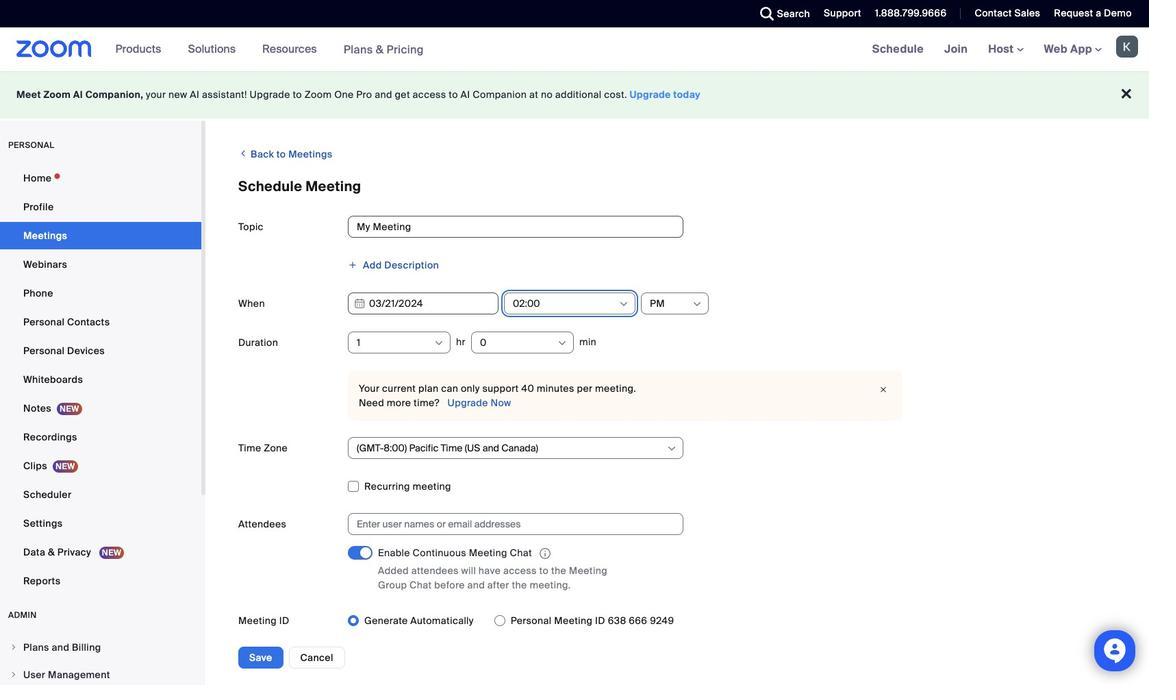 Task type: describe. For each thing, give the bounding box(es) containing it.
generate
[[364, 615, 408, 627]]

recordings
[[23, 431, 77, 443]]

1 vertical spatial show options image
[[667, 443, 678, 454]]

generate automatically
[[364, 615, 474, 627]]

before
[[434, 579, 465, 591]]

description
[[385, 259, 439, 271]]

phone
[[23, 287, 53, 299]]

meeting id
[[238, 615, 290, 627]]

new
[[169, 88, 187, 101]]

banner containing products
[[0, 27, 1150, 72]]

host
[[989, 42, 1017, 56]]

plans and billing
[[23, 641, 101, 654]]

companion,
[[85, 88, 143, 101]]

time zone
[[238, 442, 288, 454]]

admin menu menu
[[0, 634, 201, 685]]

access inside the added attendees will have access to the meeting group chat before and after the meeting.
[[503, 565, 537, 577]]

save
[[249, 652, 272, 664]]

phone link
[[0, 280, 201, 307]]

schedule for schedule meeting
[[238, 177, 302, 195]]

contacts
[[67, 316, 110, 328]]

zone
[[264, 442, 288, 454]]

when
[[238, 297, 265, 310]]

privacy
[[57, 546, 91, 558]]

to inside the added attendees will have access to the meeting group chat before and after the meeting.
[[540, 565, 549, 577]]

1 zoom from the left
[[43, 88, 71, 101]]

0 vertical spatial show options image
[[557, 338, 568, 349]]

web
[[1044, 42, 1068, 56]]

support
[[483, 382, 519, 395]]

request a demo
[[1055, 7, 1132, 19]]

scheduler link
[[0, 481, 201, 508]]

reports
[[23, 575, 61, 587]]

recurring meeting
[[364, 480, 451, 493]]

pm button
[[650, 293, 691, 314]]

1 id from the left
[[279, 615, 290, 627]]

personal contacts
[[23, 316, 110, 328]]

clips link
[[0, 452, 201, 480]]

your current plan can only support 40 minutes per meeting. need more time? upgrade now
[[359, 382, 637, 409]]

meeting inside application
[[469, 547, 508, 559]]

and inside meet zoom ai companion, footer
[[375, 88, 392, 101]]

zoom logo image
[[16, 40, 92, 58]]

whiteboards link
[[0, 366, 201, 393]]

2 horizontal spatial upgrade
[[630, 88, 671, 101]]

whiteboards
[[23, 373, 83, 386]]

search
[[777, 8, 810, 20]]

solutions
[[188, 42, 236, 56]]

product information navigation
[[105, 27, 434, 72]]

added attendees will have access to the meeting group chat before and after the meeting.
[[378, 565, 608, 591]]

min
[[580, 336, 597, 348]]

schedule link
[[862, 27, 934, 71]]

add description button
[[348, 255, 439, 275]]

meetings link
[[0, 222, 201, 249]]

to right the back
[[277, 148, 286, 160]]

support
[[824, 7, 862, 19]]

devices
[[67, 345, 105, 357]]

3 ai from the left
[[461, 88, 470, 101]]

666
[[629, 615, 648, 627]]

back to meetings link
[[238, 142, 333, 165]]

1
[[357, 336, 361, 349]]

a
[[1096, 7, 1102, 19]]

join
[[945, 42, 968, 56]]

profile
[[23, 201, 54, 213]]

cancel
[[300, 652, 333, 664]]

right image for plans
[[10, 643, 18, 652]]

clips
[[23, 460, 47, 472]]

need
[[359, 397, 384, 409]]

webinars
[[23, 258, 67, 271]]

Persistent Chat, enter email address,Enter user names or email addresses text field
[[357, 514, 662, 534]]

chat inside the added attendees will have access to the meeting group chat before and after the meeting.
[[410, 579, 432, 591]]

personal for personal devices
[[23, 345, 65, 357]]

demo
[[1104, 7, 1132, 19]]

home
[[23, 172, 52, 184]]

meeting inside option group
[[554, 615, 593, 627]]

join link
[[934, 27, 978, 71]]

solutions button
[[188, 27, 242, 71]]

add description
[[363, 259, 439, 271]]

0
[[480, 336, 487, 349]]

plans and billing menu item
[[0, 634, 201, 660]]

contact
[[975, 7, 1012, 19]]

0 vertical spatial the
[[551, 565, 567, 577]]

profile picture image
[[1117, 36, 1139, 58]]

to left companion
[[449, 88, 458, 101]]

profile link
[[0, 193, 201, 221]]

data & privacy
[[23, 546, 94, 558]]

enable continuous meeting chat application
[[378, 546, 639, 561]]

show options image for pm
[[692, 299, 703, 310]]

40
[[522, 382, 534, 395]]

select time zone text field
[[357, 438, 666, 458]]

select start time text field
[[513, 293, 618, 314]]

2 ai from the left
[[190, 88, 200, 101]]

meeting. inside your current plan can only support 40 minutes per meeting. need more time? upgrade now
[[595, 382, 637, 395]]



Task type: locate. For each thing, give the bounding box(es) containing it.
& for privacy
[[48, 546, 55, 558]]

pro
[[356, 88, 372, 101]]

2 horizontal spatial and
[[468, 579, 485, 591]]

0 horizontal spatial the
[[512, 579, 527, 591]]

0 horizontal spatial schedule
[[238, 177, 302, 195]]

1 horizontal spatial access
[[503, 565, 537, 577]]

banner
[[0, 27, 1150, 72]]

meetings inside personal menu "menu"
[[23, 230, 67, 242]]

products button
[[116, 27, 167, 71]]

show options image
[[619, 299, 630, 310], [692, 299, 703, 310], [434, 338, 445, 349]]

0 horizontal spatial chat
[[410, 579, 432, 591]]

search button
[[750, 0, 814, 27]]

1 vertical spatial &
[[48, 546, 55, 558]]

access inside meet zoom ai companion, footer
[[413, 88, 446, 101]]

1.888.799.9666 button up 'schedule' "link" on the top right
[[875, 7, 947, 19]]

meetings navigation
[[862, 27, 1150, 72]]

show options image left pm
[[619, 299, 630, 310]]

1 vertical spatial personal
[[23, 345, 65, 357]]

request
[[1055, 7, 1094, 19]]

meeting id option group
[[348, 610, 1117, 632]]

to down learn more about enable continuous meeting chat icon
[[540, 565, 549, 577]]

0 vertical spatial access
[[413, 88, 446, 101]]

1 vertical spatial schedule
[[238, 177, 302, 195]]

added
[[378, 565, 409, 577]]

personal inside personal contacts link
[[23, 316, 65, 328]]

pm
[[650, 297, 665, 310]]

personal for personal meeting id 638 666 9249
[[511, 615, 552, 627]]

0 horizontal spatial upgrade
[[250, 88, 290, 101]]

personal down the added attendees will have access to the meeting group chat before and after the meeting.
[[511, 615, 552, 627]]

topic
[[238, 221, 264, 233]]

duration
[[238, 336, 278, 349]]

0 vertical spatial &
[[376, 42, 384, 57]]

plans up meet zoom ai companion, your new ai assistant! upgrade to zoom one pro and get access to ai companion at no additional cost. upgrade today
[[344, 42, 373, 57]]

upgrade down product information navigation
[[250, 88, 290, 101]]

1 horizontal spatial show options image
[[619, 299, 630, 310]]

personal for personal contacts
[[23, 316, 65, 328]]

right image
[[10, 643, 18, 652], [10, 671, 18, 679]]

personal up whiteboards
[[23, 345, 65, 357]]

zoom left the one
[[305, 88, 332, 101]]

1 horizontal spatial meeting.
[[595, 382, 637, 395]]

and
[[375, 88, 392, 101], [468, 579, 485, 591], [52, 641, 69, 654]]

upgrade
[[250, 88, 290, 101], [630, 88, 671, 101], [448, 397, 488, 409]]

1 horizontal spatial schedule
[[873, 42, 924, 56]]

0 horizontal spatial show options image
[[557, 338, 568, 349]]

personal
[[23, 316, 65, 328], [23, 345, 65, 357], [511, 615, 552, 627]]

1 vertical spatial right image
[[10, 671, 18, 679]]

upgrade now link
[[445, 397, 512, 409]]

time?
[[414, 397, 440, 409]]

user
[[23, 669, 45, 681]]

schedule down 1.888.799.9666
[[873, 42, 924, 56]]

0 vertical spatial right image
[[10, 643, 18, 652]]

after
[[488, 579, 510, 591]]

companion
[[473, 88, 527, 101]]

and inside the added attendees will have access to the meeting group chat before and after the meeting.
[[468, 579, 485, 591]]

2 vertical spatial and
[[52, 641, 69, 654]]

access right get
[[413, 88, 446, 101]]

personal meeting id 638 666 9249
[[511, 615, 674, 627]]

more
[[387, 397, 411, 409]]

show options image right pm "dropdown button"
[[692, 299, 703, 310]]

1 horizontal spatial &
[[376, 42, 384, 57]]

1 horizontal spatial show options image
[[667, 443, 678, 454]]

host button
[[989, 42, 1024, 56]]

resources
[[262, 42, 317, 56]]

back
[[251, 148, 274, 160]]

& inside personal menu "menu"
[[48, 546, 55, 558]]

right image left user
[[10, 671, 18, 679]]

notes
[[23, 402, 51, 414]]

contact sales
[[975, 7, 1041, 19]]

access
[[413, 88, 446, 101], [503, 565, 537, 577]]

now
[[491, 397, 512, 409]]

right image inside the user management menu item
[[10, 671, 18, 679]]

schedule
[[873, 42, 924, 56], [238, 177, 302, 195]]

0 vertical spatial meetings
[[289, 148, 333, 160]]

plans for plans and billing
[[23, 641, 49, 654]]

meeting up "save"
[[238, 615, 277, 627]]

ai left companion
[[461, 88, 470, 101]]

the right after
[[512, 579, 527, 591]]

meet zoom ai companion, footer
[[0, 71, 1150, 119]]

0 horizontal spatial show options image
[[434, 338, 445, 349]]

2 right image from the top
[[10, 671, 18, 679]]

per
[[577, 382, 593, 395]]

have
[[479, 565, 501, 577]]

id up "save" button
[[279, 615, 290, 627]]

1.888.799.9666
[[875, 7, 947, 19]]

1 horizontal spatial plans
[[344, 42, 373, 57]]

meetings
[[289, 148, 333, 160], [23, 230, 67, 242]]

0 horizontal spatial access
[[413, 88, 446, 101]]

get
[[395, 88, 410, 101]]

your
[[359, 382, 380, 395]]

show options image left hr
[[434, 338, 445, 349]]

additional
[[555, 88, 602, 101]]

meetings up schedule meeting
[[289, 148, 333, 160]]

meeting left 638
[[554, 615, 593, 627]]

2 horizontal spatial ai
[[461, 88, 470, 101]]

personal inside meeting id option group
[[511, 615, 552, 627]]

1 vertical spatial meetings
[[23, 230, 67, 242]]

web app button
[[1044, 42, 1102, 56]]

support link
[[814, 0, 865, 27], [824, 7, 862, 19]]

save button
[[238, 647, 283, 669]]

learn more about enable continuous meeting chat image
[[536, 548, 555, 560]]

meeting up have
[[469, 547, 508, 559]]

1.888.799.9666 button up join at the top right of page
[[865, 0, 951, 27]]

left image
[[238, 147, 248, 160]]

plans inside menu item
[[23, 641, 49, 654]]

0 vertical spatial schedule
[[873, 42, 924, 56]]

9249
[[650, 615, 674, 627]]

attendees
[[238, 518, 287, 530]]

upgrade right cost.
[[630, 88, 671, 101]]

data
[[23, 546, 45, 558]]

0 horizontal spatial &
[[48, 546, 55, 558]]

meetings up webinars
[[23, 230, 67, 242]]

1 horizontal spatial upgrade
[[448, 397, 488, 409]]

hr
[[456, 336, 466, 348]]

0 vertical spatial plans
[[344, 42, 373, 57]]

personal contacts link
[[0, 308, 201, 336]]

plans up user
[[23, 641, 49, 654]]

2 vertical spatial personal
[[511, 615, 552, 627]]

& right data
[[48, 546, 55, 558]]

1 vertical spatial access
[[503, 565, 537, 577]]

1 horizontal spatial chat
[[510, 547, 532, 559]]

0 vertical spatial personal
[[23, 316, 65, 328]]

& inside product information navigation
[[376, 42, 384, 57]]

chat left learn more about enable continuous meeting chat icon
[[510, 547, 532, 559]]

0 horizontal spatial zoom
[[43, 88, 71, 101]]

personal down phone
[[23, 316, 65, 328]]

2 horizontal spatial show options image
[[692, 299, 703, 310]]

schedule inside "link"
[[873, 42, 924, 56]]

web app
[[1044, 42, 1093, 56]]

plans for plans & pricing
[[344, 42, 373, 57]]

to down resources dropdown button
[[293, 88, 302, 101]]

plans & pricing
[[344, 42, 424, 57]]

user management menu item
[[0, 662, 201, 685]]

meeting.
[[595, 382, 637, 395], [530, 579, 571, 591]]

0 vertical spatial chat
[[510, 547, 532, 559]]

request a demo link
[[1044, 0, 1150, 27], [1055, 7, 1132, 19]]

chat down the attendees
[[410, 579, 432, 591]]

settings link
[[0, 510, 201, 537]]

schedule for schedule
[[873, 42, 924, 56]]

meeting inside the added attendees will have access to the meeting group chat before and after the meeting.
[[569, 565, 608, 577]]

upgrade inside your current plan can only support 40 minutes per meeting. need more time? upgrade now
[[448, 397, 488, 409]]

id left 638
[[595, 615, 606, 627]]

resources button
[[262, 27, 323, 71]]

1 horizontal spatial ai
[[190, 88, 200, 101]]

one
[[334, 88, 354, 101]]

1 horizontal spatial meetings
[[289, 148, 333, 160]]

right image for user
[[10, 671, 18, 679]]

When text field
[[348, 293, 499, 314]]

show options image
[[557, 338, 568, 349], [667, 443, 678, 454]]

user management
[[23, 669, 110, 681]]

upgrade down only
[[448, 397, 488, 409]]

1 vertical spatial plans
[[23, 641, 49, 654]]

only
[[461, 382, 480, 395]]

and inside menu item
[[52, 641, 69, 654]]

continuous
[[413, 547, 467, 559]]

1 vertical spatial chat
[[410, 579, 432, 591]]

close image
[[876, 383, 892, 397]]

right image inside plans and billing menu item
[[10, 643, 18, 652]]

schedule down the back
[[238, 177, 302, 195]]

automatically
[[411, 615, 474, 627]]

personal inside personal devices link
[[23, 345, 65, 357]]

1 horizontal spatial zoom
[[305, 88, 332, 101]]

0 horizontal spatial ai
[[73, 88, 83, 101]]

upgrade today link
[[630, 88, 701, 101]]

0 horizontal spatial meeting.
[[530, 579, 571, 591]]

& left pricing
[[376, 42, 384, 57]]

1 vertical spatial and
[[468, 579, 485, 591]]

right image down admin
[[10, 643, 18, 652]]

plans inside product information navigation
[[344, 42, 373, 57]]

0 vertical spatial and
[[375, 88, 392, 101]]

1 horizontal spatial id
[[595, 615, 606, 627]]

chat inside application
[[510, 547, 532, 559]]

1 button
[[357, 332, 433, 353]]

1 right image from the top
[[10, 643, 18, 652]]

meeting. inside the added attendees will have access to the meeting group chat before and after the meeting.
[[530, 579, 571, 591]]

and down will
[[468, 579, 485, 591]]

meeting down back to meetings
[[306, 177, 361, 195]]

1 horizontal spatial the
[[551, 565, 567, 577]]

notes link
[[0, 395, 201, 422]]

reports link
[[0, 567, 201, 595]]

meeting. right per
[[595, 382, 637, 395]]

minutes
[[537, 382, 575, 395]]

zoom right meet
[[43, 88, 71, 101]]

id
[[279, 615, 290, 627], [595, 615, 606, 627]]

meeting up personal meeting id 638 666 9249
[[569, 565, 608, 577]]

2 id from the left
[[595, 615, 606, 627]]

settings
[[23, 517, 63, 530]]

no
[[541, 88, 553, 101]]

personal devices link
[[0, 337, 201, 364]]

1 horizontal spatial and
[[375, 88, 392, 101]]

meeting. down learn more about enable continuous meeting chat icon
[[530, 579, 571, 591]]

id inside option group
[[595, 615, 606, 627]]

Topic text field
[[348, 216, 684, 238]]

home link
[[0, 164, 201, 192]]

add image
[[348, 260, 358, 270]]

1 ai from the left
[[73, 88, 83, 101]]

1 vertical spatial meeting.
[[530, 579, 571, 591]]

2 zoom from the left
[[305, 88, 332, 101]]

and left get
[[375, 88, 392, 101]]

will
[[461, 565, 476, 577]]

schedule meeting
[[238, 177, 361, 195]]

admin
[[8, 610, 37, 621]]

0 horizontal spatial plans
[[23, 641, 49, 654]]

1 vertical spatial the
[[512, 579, 527, 591]]

personal
[[8, 140, 54, 151]]

plan
[[419, 382, 439, 395]]

0 horizontal spatial meetings
[[23, 230, 67, 242]]

management
[[48, 669, 110, 681]]

show options image for 1
[[434, 338, 445, 349]]

access down enable continuous meeting chat application at the bottom
[[503, 565, 537, 577]]

& for pricing
[[376, 42, 384, 57]]

ai left companion,
[[73, 88, 83, 101]]

attendees
[[412, 565, 459, 577]]

the down learn more about enable continuous meeting chat icon
[[551, 565, 567, 577]]

ai right new
[[190, 88, 200, 101]]

0 vertical spatial meeting.
[[595, 382, 637, 395]]

meet zoom ai companion, your new ai assistant! upgrade to zoom one pro and get access to ai companion at no additional cost. upgrade today
[[16, 88, 701, 101]]

0 horizontal spatial and
[[52, 641, 69, 654]]

and left billing
[[52, 641, 69, 654]]

webinars link
[[0, 251, 201, 278]]

0 horizontal spatial id
[[279, 615, 290, 627]]

0 button
[[480, 332, 556, 353]]

personal menu menu
[[0, 164, 201, 596]]

to
[[293, 88, 302, 101], [449, 88, 458, 101], [277, 148, 286, 160], [540, 565, 549, 577]]

your
[[146, 88, 166, 101]]

cancel button
[[289, 647, 345, 669]]

data & privacy link
[[0, 538, 201, 566]]



Task type: vqa. For each thing, say whether or not it's contained in the screenshot.
schedule link
yes



